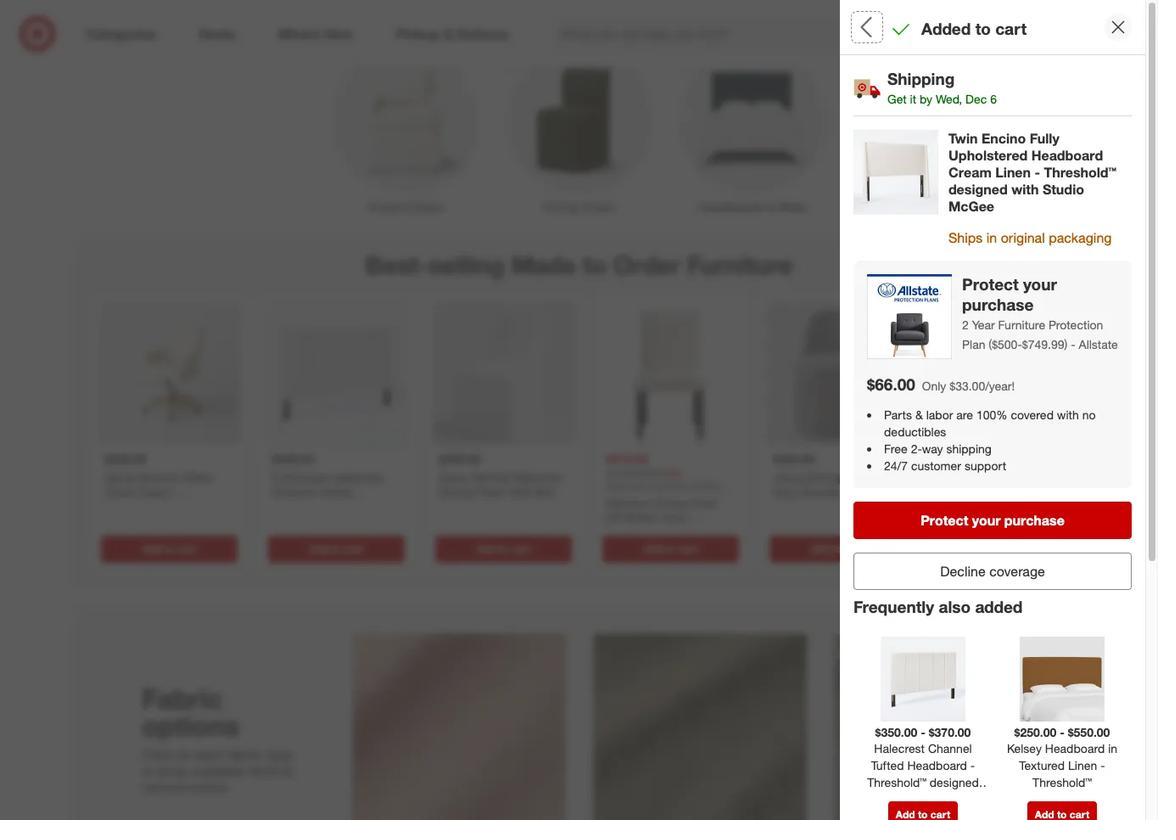 Task type: vqa. For each thing, say whether or not it's contained in the screenshot.
the right Free shipping * * Exclusions Apply. Not available in stores
no



Task type: describe. For each thing, give the bounding box(es) containing it.
with inside $350.00 - $370.00 halecrest channel tufted headboard - threshold™ designed with studio mcgee
[[873, 792, 895, 806]]

this item isn't sold in stores
[[854, 482, 1022, 499]]

to inside choose options dialog
[[886, 391, 900, 408]]

mcgee up w/studio
[[1080, 137, 1126, 154]]

in inside $320.00 jessa dining chair in gray boucle milano elephant - threshold™
[[875, 470, 885, 484]]

$250.00 for samy
[[438, 451, 481, 466]]

location
[[976, 393, 1018, 407]]

add to cart button for samy skirted slipcover dining chair twill white - threshold™
[[435, 535, 572, 562]]

to inside fabric options click on each fabric type to shop available items & various colors.
[[142, 763, 154, 780]]

choose options dialog
[[840, 0, 1159, 820]]

carousel region
[[70, 236, 1089, 606]]

dialog containing added to cart
[[840, 0, 1159, 820]]

santa monica office chair cream - threshold™ designed with studio mcgee image
[[97, 301, 241, 445]]

mcgee down threshold
[[1003, 169, 1037, 182]]

allstate
[[1079, 337, 1119, 351]]

$240.00
[[623, 466, 660, 479]]

edit
[[952, 393, 973, 407]]

twin encino fully upholstered headboard cream linen - threshold™ designed with studio mcgee
[[949, 130, 1117, 214]]

designed inside $330.00 santa monica office chair cream - threshold™ designed with studio mcgee
[[167, 499, 216, 514]]

add for $250.00
[[476, 542, 495, 555]]

protect your purchase
[[921, 511, 1065, 528]]

edit location
[[952, 393, 1018, 407]]

6 add to cart from the left
[[978, 542, 1032, 555]]

designed up w/studio
[[1080, 120, 1139, 137]]

skirted
[[472, 470, 510, 484]]

deductibles
[[885, 424, 947, 439]]

0 vertical spatial 2
[[1130, 18, 1135, 28]]

exclusions apply. link
[[854, 456, 959, 473]]

headboard inside $250.00 - $550.00 kelsey headboard in textured linen - threshold™
[[1046, 741, 1106, 755]]

way
[[923, 441, 944, 455]]

twin link
[[856, 333, 907, 370]]

dining chairs
[[544, 200, 615, 214]]

ship
[[854, 391, 883, 408]]

headboard inside encino fully upholstered headboard - threshold™ designed with studio mcgee threshold designed w/studio mcgee
[[1003, 103, 1075, 120]]

cream linen image
[[901, 256, 936, 292]]

with inside encino fully upholstered headboard - threshold™ designed with studio mcgee threshold designed w/studio mcgee
[[1003, 137, 1031, 154]]

sale
[[662, 466, 682, 479]]

linen image
[[989, 256, 1025, 292]]

cream boucle image
[[857, 256, 892, 292]]

fully inside twin encino fully upholstered headboard cream linen - threshold™ designed with studio mcgee
[[1030, 130, 1060, 147]]

furniture for order
[[687, 250, 793, 281]]

$216.00
[[606, 451, 648, 466]]

in inside $250.00 - $550.00 kelsey headboard in textured linen - threshold™
[[1109, 741, 1118, 755]]

reg
[[606, 466, 621, 479]]

textured
[[1020, 758, 1066, 772]]

wed, inside shipping get it by wed, dec 6
[[936, 91, 963, 106]]

for
[[935, 582, 952, 599]]

boucle
[[801, 484, 838, 499]]

accent chairs link
[[319, 43, 493, 216]]

$749.99)
[[1023, 337, 1068, 351]]

eligible for registries
[[888, 582, 1011, 599]]

purchase for protect your purchase
[[1005, 511, 1065, 528]]

shipping get it by wed, dec 6
[[888, 69, 997, 106]]

- inside twin encino fully upholstered headboard cream linen - threshold™ designed with studio mcgee
[[1035, 163, 1041, 180]]

by inside shipping get it by wed, dec 6
[[920, 91, 933, 106]]

channel
[[929, 741, 973, 755]]

order
[[614, 250, 681, 281]]

choose
[[854, 15, 926, 39]]

coverage
[[990, 562, 1046, 579]]

mcgee inside twin encino fully upholstered headboard cream linen - threshold™ designed with studio mcgee
[[949, 197, 995, 214]]

various
[[142, 779, 185, 796]]

2 add to cart from the left
[[309, 542, 363, 555]]

items
[[248, 763, 281, 780]]

type
[[266, 746, 293, 763]]

designed inside twin encino fully upholstered headboard cream linen - threshold™ designed with studio mcgee
[[949, 180, 1008, 197]]

threshold™ inside $320.00 jessa dining chair in gray boucle milano elephant - threshold™
[[831, 499, 890, 514]]

($500-
[[989, 337, 1023, 351]]

encino fully upholstered headboard - threshold™ designed with studio mcgee image
[[854, 69, 990, 205]]

purchase for protect your purchase 2 year furniture protection plan ($500-$749.99) - allstate
[[963, 295, 1034, 314]]

studio inside $330.00 santa monica office chair cream - threshold™ designed with studio mcgee
[[129, 514, 164, 529]]

headboard inside $350.00 - $370.00 halecrest channel tufted headboard - threshold™ designed with studio mcgee
[[908, 758, 968, 772]]

chair inside $250.00 samy skirted slipcover dining chair twill white - threshold™
[[475, 484, 504, 499]]

2 inside protect your purchase 2 year furniture protection plan ($500-$749.99) - allstate
[[963, 317, 969, 332]]

linen inside parsons dining chair off white linen - skyline furniture
[[659, 510, 688, 524]]

chair inside parsons dining chair off white linen - skyline furniture
[[689, 495, 717, 510]]

samy
[[438, 470, 468, 484]]

with inside the parts & labor are 100% covered with no deductibles free 2-way shipping 24/7 customer support
[[1058, 407, 1080, 422]]

24/7
[[885, 458, 908, 472]]

customer
[[912, 458, 962, 472]]

6 add to cart button from the left
[[937, 535, 1073, 562]]

2-
[[911, 441, 923, 455]]

$700.00 link
[[933, 301, 1077, 532]]

$250.00 samy skirted slipcover dining chair twill white - threshold™
[[438, 451, 563, 514]]

shipping inside get it by wed, dec 6 free shipping exclusions apply.
[[885, 437, 937, 454]]

$350.00 - $370.00 halecrest channel tufted headboard - threshold™ designed with studio mcgee
[[868, 725, 980, 806]]

headboards & beds link
[[666, 43, 840, 216]]

add to cart button for santa monica office chair cream - threshold™ designed with studio mcgee
[[101, 535, 237, 562]]

$330.00
[[104, 451, 146, 466]]

encino inside twin encino fully upholstered headboard cream linen - threshold™ designed with studio mcgee
[[982, 130, 1027, 147]]

& for headboards
[[768, 200, 776, 214]]

add for $320.00
[[811, 542, 830, 555]]

office
[[180, 470, 212, 484]]

also
[[939, 596, 971, 616]]

halecrest channel tufted headboard - threshold™ designed with studio mcgee image
[[881, 637, 966, 722]]

available
[[192, 763, 244, 780]]

twin for "twin" link
[[867, 343, 896, 360]]

28269
[[903, 391, 941, 408]]

click
[[142, 746, 172, 763]]

item for this
[[883, 482, 909, 499]]

your for protect your purchase
[[973, 511, 1001, 528]]

free inside get it by wed, dec 6 free shipping exclusions apply.
[[854, 437, 881, 454]]

king
[[1044, 343, 1072, 360]]

upholstered inside encino fully upholstered headboard - threshold™ designed with studio mcgee threshold designed w/studio mcgee
[[1003, 86, 1083, 103]]

protection
[[1049, 317, 1104, 332]]

size twin
[[854, 304, 916, 321]]

shop
[[158, 763, 188, 780]]

2 link
[[1104, 15, 1142, 53]]

apply.
[[923, 456, 959, 473]]

item for add
[[1108, 583, 1134, 599]]

monica
[[138, 470, 177, 484]]

ships
[[949, 229, 983, 246]]

skyline
[[606, 525, 644, 539]]

$330.00 santa monica office chair cream - threshold™ designed with studio mcgee
[[104, 451, 216, 529]]

add for $700.00
[[978, 542, 997, 555]]

it inside shipping get it by wed, dec 6
[[911, 91, 917, 106]]

dining inside $250.00 samy skirted slipcover dining chair twill white - threshold™
[[438, 484, 472, 499]]

cream for twin encino fully upholstered headboard cream linen - threshold™ designed with studio mcgee
[[949, 163, 992, 180]]

queen link
[[964, 333, 1026, 370]]

dining up made
[[544, 200, 578, 214]]

fabric options click on each fabric type to shop available items & various colors.
[[142, 682, 293, 796]]

chairs for dining chairs
[[581, 200, 615, 214]]

in right ships
[[987, 229, 998, 246]]

protect your purchase 2 year furniture protection plan ($500-$749.99) - allstate
[[963, 275, 1119, 351]]

each
[[195, 746, 224, 763]]

6 inside shipping get it by wed, dec 6
[[991, 91, 997, 106]]

threshold™ inside $330.00 santa monica office chair cream - threshold™ designed with studio mcgee
[[104, 499, 163, 514]]

samy skirted slipcover dining chair twill white - threshold™ image
[[432, 301, 575, 445]]

dining chairs link
[[493, 43, 666, 216]]

size
[[854, 304, 880, 321]]

threshold™ inside twin encino fully upholstered headboard cream linen - threshold™ designed with studio mcgee
[[1045, 163, 1117, 180]]

accent chairs
[[368, 200, 443, 214]]

in inside choose options dialog
[[970, 482, 981, 499]]

$250.00 - $550.00 kelsey headboard in textured linen - threshold™
[[1008, 725, 1118, 789]]

it inside get it by wed, dec 6 free shipping exclusions apply.
[[880, 418, 887, 434]]

decline coverage button
[[854, 552, 1132, 590]]

cream inside choose options dialog
[[894, 227, 937, 244]]

this
[[854, 482, 879, 499]]

are
[[957, 407, 974, 422]]

parsons dining chair off white linen - skyline furniture
[[606, 495, 717, 539]]

by inside get it by wed, dec 6 free shipping exclusions apply.
[[891, 418, 905, 434]]

best-selling made to order furniture
[[366, 250, 793, 281]]

add to cart button for parsons dining chair off white linen - skyline furniture
[[602, 535, 739, 562]]

6 inside get it by wed, dec 6 free shipping exclusions apply.
[[972, 418, 979, 434]]

fabric
[[228, 746, 262, 763]]

santa
[[104, 470, 135, 484]]

threshold
[[1003, 155, 1049, 167]]

twill
[[507, 484, 529, 499]]

headboards & beds
[[699, 200, 807, 214]]

only
[[923, 379, 947, 393]]

studio inside $350.00 - $370.00 halecrest channel tufted headboard - threshold™ designed with studio mcgee
[[898, 792, 932, 806]]

kelsey
[[1008, 741, 1042, 755]]

twin encino fully upholstered headboard cream linen - threshold™ designed with studio mcgee image
[[854, 130, 939, 214]]



Task type: locate. For each thing, give the bounding box(es) containing it.
0 vertical spatial &
[[768, 200, 776, 214]]

0 vertical spatial encino
[[1003, 69, 1048, 86]]

protect down this item isn't sold in stores
[[921, 511, 969, 528]]

protect your purchase button
[[854, 501, 1132, 539]]

designed down channel
[[930, 775, 980, 789]]

your down the ships in original packaging
[[1024, 275, 1058, 294]]

in right sold
[[970, 482, 981, 499]]

sold
[[941, 482, 966, 499]]

1 horizontal spatial cream
[[894, 227, 937, 244]]

1 vertical spatial by
[[891, 418, 905, 434]]

1 horizontal spatial options
[[931, 15, 1001, 39]]

protect for protect your purchase 2 year furniture protection plan ($500-$749.99) - allstate
[[963, 275, 1019, 294]]

mcgee inside $350.00 - $370.00 halecrest channel tufted headboard - threshold™ designed with studio mcgee
[[936, 792, 974, 806]]

upholstered up threshold
[[1003, 86, 1083, 103]]

threshold™ down textured
[[1033, 775, 1092, 789]]

support
[[965, 458, 1007, 472]]

linen down $550.00
[[1069, 758, 1098, 772]]

0 vertical spatial upholstered
[[1003, 86, 1083, 103]]

protect inside protect your purchase 2 year furniture protection plan ($500-$749.99) - allstate
[[963, 275, 1019, 294]]

your down stores
[[973, 511, 1001, 528]]

dec down search button
[[966, 91, 988, 106]]

plan
[[963, 337, 986, 351]]

1 vertical spatial get
[[854, 418, 876, 434]]

$250.00 up samy
[[438, 451, 481, 466]]

chair inside $320.00 jessa dining chair in gray boucle milano elephant - threshold™
[[844, 470, 872, 484]]

1 vertical spatial wed,
[[909, 418, 940, 434]]

0 horizontal spatial your
[[973, 511, 1001, 528]]

0 vertical spatial purchase
[[963, 295, 1034, 314]]

0 vertical spatial cream
[[949, 163, 992, 180]]

get down ship
[[854, 418, 876, 434]]

mcgee up ships
[[949, 197, 995, 214]]

free up 'exclusions'
[[854, 437, 881, 454]]

4 add to cart button from the left
[[602, 535, 739, 562]]

& for parts
[[916, 407, 923, 422]]

$320.00 jessa dining chair in gray boucle milano elephant - threshold™
[[773, 451, 890, 514]]

group inside choose options dialog
[[852, 303, 1159, 377]]

- inside encino fully upholstered headboard - threshold™ designed with studio mcgee threshold designed w/studio mcgee
[[1079, 103, 1084, 120]]

-
[[1079, 103, 1084, 120], [1035, 163, 1041, 180], [1072, 337, 1076, 351], [174, 484, 179, 499], [438, 499, 443, 514], [823, 499, 828, 514], [691, 510, 696, 524], [921, 725, 926, 740], [1060, 725, 1065, 740], [971, 758, 976, 772], [1101, 758, 1106, 772]]

threshold™ inside $350.00 - $370.00 halecrest channel tufted headboard - threshold™ designed with studio mcgee
[[868, 775, 927, 789]]

free inside the parts & labor are 100% covered with no deductibles free 2-way shipping 24/7 customer support
[[885, 441, 908, 455]]

in down $550.00
[[1109, 741, 1118, 755]]

$250.00 inside $250.00 samy skirted slipcover dining chair twill white - threshold™
[[438, 451, 481, 466]]

0 vertical spatial twin
[[949, 130, 978, 147]]

add to cart for samy skirted slipcover dining chair twill white - threshold™
[[476, 542, 531, 555]]

edit location button
[[951, 391, 1019, 410]]

get down shipping
[[888, 91, 907, 106]]

kelsey headboard in textured linen - threshold™ image
[[1020, 637, 1105, 722]]

add to cart for jessa dining chair in gray boucle milano elephant - threshold™
[[811, 542, 865, 555]]

$350.00 link
[[264, 301, 408, 532]]

dec inside get it by wed, dec 6 free shipping exclusions apply.
[[943, 418, 968, 434]]

your inside protect your purchase 2 year furniture protection plan ($500-$749.99) - allstate
[[1024, 275, 1058, 294]]

add to cart
[[142, 542, 196, 555], [309, 542, 363, 555], [476, 542, 531, 555], [643, 542, 698, 555], [811, 542, 865, 555], [978, 542, 1032, 555]]

king link
[[1033, 333, 1083, 370]]

chair right "parsons"
[[689, 495, 717, 510]]

with down the tufted
[[873, 792, 895, 806]]

twin for twin encino fully upholstered headboard cream linen - threshold™ designed with studio mcgee
[[949, 130, 978, 147]]

0 horizontal spatial chairs
[[409, 200, 443, 214]]

0 horizontal spatial $350.00
[[271, 451, 313, 466]]

0 horizontal spatial &
[[284, 763, 293, 780]]

1 vertical spatial fully
[[1030, 130, 1060, 147]]

shipping
[[885, 437, 937, 454], [947, 441, 992, 455]]

5 add to cart button from the left
[[770, 535, 906, 562]]

2 year furniture protection plan ($500-$749.99) - allstate image
[[868, 275, 953, 359]]

studio up threshold
[[1035, 137, 1076, 154]]

with down santa
[[104, 514, 126, 529]]

0 vertical spatial item
[[883, 482, 909, 499]]

fully
[[1052, 69, 1081, 86], [1030, 130, 1060, 147]]

elephant
[[773, 499, 820, 514]]

purchase inside protect your purchase 2 year furniture protection plan ($500-$749.99) - allstate
[[963, 295, 1034, 314]]

threshold™ down milano
[[831, 499, 890, 514]]

6 down added to cart
[[991, 91, 997, 106]]

2 horizontal spatial cream
[[949, 163, 992, 180]]

mcgee down channel
[[936, 792, 974, 806]]

studio down threshold
[[1043, 180, 1085, 197]]

ship to 28269
[[854, 391, 941, 408]]

frequently also added
[[854, 596, 1023, 616]]

linen down sale
[[659, 510, 688, 524]]

parts & labor are 100% covered with no deductibles free 2-way shipping 24/7 customer support
[[885, 407, 1096, 472]]

upholstered
[[1003, 86, 1083, 103], [949, 147, 1028, 163]]

$320.00
[[773, 451, 815, 466]]

decline
[[941, 562, 986, 579]]

selling
[[429, 250, 505, 281]]

0 vertical spatial options
[[931, 15, 1001, 39]]

parts
[[885, 407, 913, 422]]

dialog
[[840, 0, 1159, 820]]

dec down edit
[[943, 418, 968, 434]]

0 horizontal spatial $250.00
[[438, 451, 481, 466]]

add for $330.00
[[142, 542, 161, 555]]

protect inside button
[[921, 511, 969, 528]]

best-
[[366, 250, 429, 281]]

studio
[[1035, 137, 1076, 154], [1043, 180, 1085, 197], [129, 514, 164, 529], [898, 792, 932, 806]]

gray image
[[945, 256, 981, 292]]

full/queen halecrest channel tufted headboard cream - threshold™ designed with studio mcgee image
[[264, 301, 408, 445]]

cart for $330.00
[[176, 542, 196, 555]]

king encino fully upholstered headboard cream linen - threshold™ designed with studio mcgee image
[[933, 301, 1077, 445]]

0 horizontal spatial by
[[891, 418, 905, 434]]

by down shipping
[[920, 91, 933, 106]]

twin up $66.00
[[867, 343, 896, 360]]

1 horizontal spatial $350.00
[[876, 725, 918, 740]]

$216.00 reg $240.00 sale
[[606, 451, 682, 479]]

2 chairs from the left
[[581, 200, 615, 214]]

0 vertical spatial protect
[[963, 275, 1019, 294]]

$66.00 only $33.00/year!
[[868, 375, 1015, 394]]

linen inside $250.00 - $550.00 kelsey headboard in textured linen - threshold™
[[1069, 758, 1098, 772]]

& inside the parts & labor are 100% covered with no deductibles free 2-way shipping 24/7 customer support
[[916, 407, 923, 422]]

5 add to cart from the left
[[811, 542, 865, 555]]

parsons
[[606, 495, 649, 510]]

halecrest
[[875, 741, 925, 755]]

0 vertical spatial furniture
[[687, 250, 793, 281]]

in up milano
[[875, 470, 885, 484]]

fully inside encino fully upholstered headboard - threshold™ designed with studio mcgee threshold designed w/studio mcgee
[[1052, 69, 1081, 86]]

1 vertical spatial twin
[[886, 304, 916, 321]]

1 vertical spatial dec
[[943, 418, 968, 434]]

1 vertical spatial cream
[[894, 227, 937, 244]]

& inside fabric options click on each fabric type to shop available items & various colors.
[[284, 763, 293, 780]]

decline coverage
[[941, 562, 1046, 579]]

furniture down the headboards
[[687, 250, 793, 281]]

mcgee
[[1080, 137, 1126, 154], [1003, 169, 1037, 182], [949, 197, 995, 214], [167, 514, 206, 529], [936, 792, 974, 806]]

2 add to cart button from the left
[[268, 535, 405, 562]]

0 vertical spatial your
[[1024, 275, 1058, 294]]

registries
[[955, 582, 1011, 599]]

threshold™ down the tufted
[[868, 775, 927, 789]]

to
[[976, 19, 991, 38], [583, 250, 607, 281], [886, 391, 900, 408], [164, 542, 174, 555], [331, 542, 341, 555], [498, 542, 508, 555], [665, 542, 675, 555], [833, 542, 843, 555], [1000, 542, 1010, 555], [142, 763, 154, 780]]

dec inside shipping get it by wed, dec 6
[[966, 91, 988, 106]]

threshold™ down encino fully upholstered headboard - threshold™ designed with studio mcgee link
[[1045, 163, 1117, 180]]

&
[[768, 200, 776, 214], [916, 407, 923, 422], [284, 763, 293, 780]]

with left no
[[1058, 407, 1080, 422]]

threshold™ inside encino fully upholstered headboard - threshold™ designed with studio mcgee threshold designed w/studio mcgee
[[1003, 120, 1076, 137]]

$33.00/year!
[[950, 379, 1015, 393]]

upholstered inside twin encino fully upholstered headboard cream linen - threshold™ designed with studio mcgee
[[949, 147, 1028, 163]]

furniture for year
[[999, 317, 1046, 332]]

$250.00 up the kelsey
[[1015, 725, 1057, 740]]

studio down the tufted
[[898, 792, 932, 806]]

designed inside $350.00 - $370.00 halecrest channel tufted headboard - threshold™ designed with studio mcgee
[[930, 775, 980, 789]]

queen
[[975, 343, 1015, 360]]

add inside add item button
[[1079, 583, 1104, 599]]

1 horizontal spatial 2
[[1130, 18, 1135, 28]]

it down ship to 28269
[[880, 418, 887, 434]]

shipping inside the parts & labor are 100% covered with no deductibles free 2-way shipping 24/7 customer support
[[947, 441, 992, 455]]

encino up threshold
[[982, 130, 1027, 147]]

linen up gray image
[[941, 227, 976, 244]]

choose options
[[854, 15, 1001, 39]]

headboard inside twin encino fully upholstered headboard cream linen - threshold™ designed with studio mcgee
[[1032, 147, 1104, 163]]

1 horizontal spatial get
[[888, 91, 907, 106]]

& up deductibles
[[916, 407, 923, 422]]

off
[[606, 510, 622, 524]]

with down threshold
[[1012, 180, 1039, 197]]

add item button
[[1049, 572, 1145, 610]]

isn't
[[913, 482, 937, 499]]

1 vertical spatial encino
[[982, 130, 1027, 147]]

1 add to cart button from the left
[[101, 535, 237, 562]]

0 vertical spatial by
[[920, 91, 933, 106]]

furniture right skyline
[[647, 525, 694, 539]]

wed, inside get it by wed, dec 6 free shipping exclusions apply.
[[909, 418, 940, 434]]

chairs up best-selling made to order furniture
[[581, 200, 615, 214]]

group containing size
[[852, 303, 1159, 377]]

2 vertical spatial &
[[284, 763, 293, 780]]

headboard
[[1003, 103, 1075, 120], [1032, 147, 1104, 163], [1046, 741, 1106, 755], [908, 758, 968, 772]]

2
[[1130, 18, 1135, 28], [963, 317, 969, 332]]

options inside dialog
[[931, 15, 1001, 39]]

cream
[[949, 163, 992, 180], [894, 227, 937, 244], [135, 484, 171, 499]]

twin down shipping get it by wed, dec 6
[[949, 130, 978, 147]]

dec
[[966, 91, 988, 106], [943, 418, 968, 434]]

chair inside $330.00 santa monica office chair cream - threshold™ designed with studio mcgee
[[104, 484, 132, 499]]

slipcover
[[513, 470, 563, 484]]

chairs for accent chairs
[[409, 200, 443, 214]]

linen inside choose options dialog
[[941, 227, 976, 244]]

$350.00 for $350.00
[[271, 451, 313, 466]]

cream down monica
[[135, 484, 171, 499]]

jessa
[[773, 470, 804, 484]]

dining inside parsons dining chair off white linen - skyline furniture
[[652, 495, 686, 510]]

1 chairs from the left
[[409, 200, 443, 214]]

2 horizontal spatial &
[[916, 407, 923, 422]]

threshold™ down skirted
[[446, 499, 506, 514]]

furniture inside protect your purchase 2 year furniture protection plan ($500-$749.99) - allstate
[[999, 317, 1046, 332]]

$350.00 inside $350.00 - $370.00 halecrest channel tufted headboard - threshold™ designed with studio mcgee
[[876, 725, 918, 740]]

gray
[[773, 484, 798, 499]]

- inside $330.00 santa monica office chair cream - threshold™ designed with studio mcgee
[[174, 484, 179, 499]]

encino fully upholstered headboard - threshold™ designed with studio mcgee link
[[1003, 69, 1145, 154]]

designed down office
[[167, 499, 216, 514]]

What can we help you find? suggestions appear below search field
[[551, 15, 944, 53]]

1 vertical spatial &
[[916, 407, 923, 422]]

0 vertical spatial it
[[911, 91, 917, 106]]

white down slipcover
[[533, 484, 563, 499]]

1 vertical spatial $250.00
[[1015, 725, 1057, 740]]

& right items
[[284, 763, 293, 780]]

0 horizontal spatial 2
[[963, 317, 969, 332]]

$250.00 inside $250.00 - $550.00 kelsey headboard in textured linen - threshold™
[[1015, 725, 1057, 740]]

0 vertical spatial $350.00
[[271, 451, 313, 466]]

1 add to cart from the left
[[142, 542, 196, 555]]

headboards
[[699, 200, 765, 214]]

cart for $350.00
[[344, 542, 363, 555]]

$350.00 inside carousel region
[[271, 451, 313, 466]]

add for $350.00
[[309, 542, 328, 555]]

cream inside twin encino fully upholstered headboard cream linen - threshold™ designed with studio mcgee
[[949, 163, 992, 180]]

add to cart button for jessa dining chair in gray boucle milano elephant - threshold™
[[770, 535, 906, 562]]

add item
[[1079, 583, 1134, 599]]

options for fabric
[[142, 709, 239, 743]]

stores
[[985, 482, 1022, 499]]

1 vertical spatial options
[[142, 709, 239, 743]]

1 vertical spatial 6
[[972, 418, 979, 434]]

mcgee inside $330.00 santa monica office chair cream - threshold™ designed with studio mcgee
[[167, 514, 206, 529]]

4 add to cart from the left
[[643, 542, 698, 555]]

- inside $250.00 samy skirted slipcover dining chair twill white - threshold™
[[438, 499, 443, 514]]

add to cart for santa monica office chair cream - threshold™ designed with studio mcgee
[[142, 542, 196, 555]]

- inside $320.00 jessa dining chair in gray boucle milano elephant - threshold™
[[823, 499, 828, 514]]

1 vertical spatial 2
[[963, 317, 969, 332]]

purchase down stores
[[1005, 511, 1065, 528]]

labor
[[927, 407, 954, 422]]

shipping
[[888, 69, 955, 88]]

threshold™ down santa
[[104, 499, 163, 514]]

get inside get it by wed, dec 6 free shipping exclusions apply.
[[854, 418, 876, 434]]

threshold™ up threshold
[[1003, 120, 1076, 137]]

colors.
[[189, 779, 229, 796]]

wed, up the 2-
[[909, 418, 940, 434]]

0 vertical spatial $250.00
[[438, 451, 481, 466]]

0 vertical spatial wed,
[[936, 91, 963, 106]]

1 vertical spatial $350.00
[[876, 725, 918, 740]]

cart
[[996, 19, 1027, 38], [176, 542, 196, 555], [344, 542, 363, 555], [511, 542, 531, 555], [678, 542, 698, 555], [845, 542, 865, 555], [1013, 542, 1032, 555]]

studio inside encino fully upholstered headboard - threshold™ designed with studio mcgee threshold designed w/studio mcgee
[[1035, 137, 1076, 154]]

1 horizontal spatial your
[[1024, 275, 1058, 294]]

packaging
[[1049, 229, 1113, 246]]

2 vertical spatial cream
[[135, 484, 171, 499]]

3 add to cart from the left
[[476, 542, 531, 555]]

jessa dining chair in gray boucle milano elephant - threshold™ image
[[766, 301, 910, 445]]

with up threshold
[[1003, 137, 1031, 154]]

0 horizontal spatial white
[[533, 484, 563, 499]]

encino inside encino fully upholstered headboard - threshold™ designed with studio mcgee threshold designed w/studio mcgee
[[1003, 69, 1048, 86]]

chairs right accent
[[409, 200, 443, 214]]

1 horizontal spatial by
[[920, 91, 933, 106]]

1 horizontal spatial &
[[768, 200, 776, 214]]

1 vertical spatial upholstered
[[949, 147, 1028, 163]]

$700.00
[[940, 451, 982, 466]]

cream left threshold
[[949, 163, 992, 180]]

linen inside twin encino fully upholstered headboard cream linen - threshold™ designed with studio mcgee
[[996, 163, 1031, 180]]

$370.00
[[929, 725, 972, 740]]

1 horizontal spatial 6
[[991, 91, 997, 106]]

options inside fabric options click on each fabric type to shop available items & various colors.
[[142, 709, 239, 743]]

1 horizontal spatial white
[[625, 510, 655, 524]]

purchase up year
[[963, 295, 1034, 314]]

cart for $250.00
[[511, 542, 531, 555]]

$600.00
[[1003, 194, 1052, 211]]

1 horizontal spatial it
[[911, 91, 917, 106]]

6 down edit location button on the top
[[972, 418, 979, 434]]

3 add to cart button from the left
[[435, 535, 572, 562]]

1 vertical spatial white
[[625, 510, 655, 524]]

0 horizontal spatial it
[[880, 418, 887, 434]]

item inside button
[[1108, 583, 1134, 599]]

group
[[852, 303, 1159, 377]]

added
[[922, 19, 971, 38]]

your for protect your purchase 2 year furniture protection plan ($500-$749.99) - allstate
[[1024, 275, 1058, 294]]

1 vertical spatial protect
[[921, 511, 969, 528]]

linen up $600.00
[[996, 163, 1031, 180]]

dining down samy
[[438, 484, 472, 499]]

threshold™ inside $250.00 samy skirted slipcover dining chair twill white - threshold™
[[446, 499, 506, 514]]

1 vertical spatial it
[[880, 418, 887, 434]]

twin
[[949, 130, 978, 147], [886, 304, 916, 321], [867, 343, 896, 360]]

dining up boucle at the bottom
[[807, 470, 841, 484]]

with inside twin encino fully upholstered headboard cream linen - threshold™ designed with studio mcgee
[[1012, 180, 1039, 197]]

studio down monica
[[129, 514, 164, 529]]

it down shipping
[[911, 91, 917, 106]]

$350.00
[[271, 451, 313, 466], [876, 725, 918, 740]]

purchase inside protect your purchase button
[[1005, 511, 1065, 528]]

shipping up exclusions apply. link
[[885, 437, 937, 454]]

$350.00 for $350.00 - $370.00 halecrest channel tufted headboard - threshold™ designed with studio mcgee
[[876, 725, 918, 740]]

white inside $250.00 samy skirted slipcover dining chair twill white - threshold™
[[533, 484, 563, 499]]

cream linen
[[894, 227, 976, 244]]

2 vertical spatial twin
[[867, 343, 896, 360]]

1 horizontal spatial $250.00
[[1015, 725, 1057, 740]]

upholstered up $600.00
[[949, 147, 1028, 163]]

protect up year
[[963, 275, 1019, 294]]

0 horizontal spatial free
[[854, 437, 881, 454]]

free up 24/7
[[885, 441, 908, 455]]

encino down added to cart
[[1003, 69, 1048, 86]]

0 vertical spatial 6
[[991, 91, 997, 106]]

furniture up ($500- at right top
[[999, 317, 1046, 332]]

mcgee down office
[[167, 514, 206, 529]]

1 horizontal spatial free
[[885, 441, 908, 455]]

studio inside twin encino fully upholstered headboard cream linen - threshold™ designed with studio mcgee
[[1043, 180, 1085, 197]]

1 vertical spatial furniture
[[999, 317, 1046, 332]]

- inside parsons dining chair off white linen - skyline furniture
[[691, 510, 696, 524]]

white inside parsons dining chair off white linen - skyline furniture
[[625, 510, 655, 524]]

get inside shipping get it by wed, dec 6
[[888, 91, 907, 106]]

0 vertical spatial fully
[[1052, 69, 1081, 86]]

designed up ships
[[949, 180, 1008, 197]]

chair down skirted
[[475, 484, 504, 499]]

encino fully upholstered headboard - threshold™ designed with studio mcgee threshold designed w/studio mcgee
[[1003, 69, 1139, 182]]

parsons dining chair off white linen - skyline furniture image
[[599, 301, 742, 445]]

cart for $700.00
[[1013, 542, 1032, 555]]

with inside $330.00 santa monica office chair cream - threshold™ designed with studio mcgee
[[104, 514, 126, 529]]

0 horizontal spatial get
[[854, 418, 876, 434]]

chair up milano
[[844, 470, 872, 484]]

options for choose
[[931, 15, 1001, 39]]

0 horizontal spatial cream
[[135, 484, 171, 499]]

protect for protect your purchase
[[921, 511, 969, 528]]

wed,
[[936, 91, 963, 106], [909, 418, 940, 434]]

2 vertical spatial furniture
[[647, 525, 694, 539]]

item
[[883, 482, 909, 499], [1108, 583, 1134, 599]]

your inside button
[[973, 511, 1001, 528]]

0 horizontal spatial options
[[142, 709, 239, 743]]

designed left w/studio
[[1052, 155, 1094, 167]]

dining inside $320.00 jessa dining chair in gray boucle milano elephant - threshold™
[[807, 470, 841, 484]]

shipping up support
[[947, 441, 992, 455]]

$250.00 for -
[[1015, 725, 1057, 740]]

1 vertical spatial your
[[973, 511, 1001, 528]]

cart for $320.00
[[845, 542, 865, 555]]

no
[[1083, 407, 1096, 422]]

threshold™ inside $250.00 - $550.00 kelsey headboard in textured linen - threshold™
[[1033, 775, 1092, 789]]

by down ship to 28269
[[891, 418, 905, 434]]

1 vertical spatial purchase
[[1005, 511, 1065, 528]]

wed, down shipping
[[936, 91, 963, 106]]

1 horizontal spatial item
[[1108, 583, 1134, 599]]

0 vertical spatial get
[[888, 91, 907, 106]]

original
[[1001, 229, 1046, 246]]

100%
[[977, 407, 1008, 422]]

1 horizontal spatial chairs
[[581, 200, 615, 214]]

1 vertical spatial item
[[1108, 583, 1134, 599]]

cream for $330.00 santa monica office chair cream - threshold™ designed with studio mcgee
[[135, 484, 171, 499]]

on
[[176, 746, 191, 763]]

twin inside twin encino fully upholstered headboard cream linen - threshold™ designed with studio mcgee
[[949, 130, 978, 147]]

0 horizontal spatial shipping
[[885, 437, 937, 454]]

0 horizontal spatial item
[[883, 482, 909, 499]]

add
[[142, 542, 161, 555], [309, 542, 328, 555], [476, 542, 495, 555], [643, 542, 663, 555], [811, 542, 830, 555], [978, 542, 997, 555], [1079, 583, 1104, 599]]

& left beds
[[768, 200, 776, 214]]

added to cart
[[922, 19, 1027, 38]]

dining down sale
[[652, 495, 686, 510]]

0 horizontal spatial 6
[[972, 418, 979, 434]]

cream up cream linen image
[[894, 227, 937, 244]]

white down "parsons"
[[625, 510, 655, 524]]

furniture inside parsons dining chair off white linen - skyline furniture
[[647, 525, 694, 539]]

chair down santa
[[104, 484, 132, 499]]

1 horizontal spatial shipping
[[947, 441, 992, 455]]

0 vertical spatial dec
[[966, 91, 988, 106]]

cream inside $330.00 santa monica office chair cream - threshold™ designed with studio mcgee
[[135, 484, 171, 499]]

your
[[1024, 275, 1058, 294], [973, 511, 1001, 528]]

- inside protect your purchase 2 year furniture protection plan ($500-$749.99) - allstate
[[1072, 337, 1076, 351]]

tufted
[[872, 758, 905, 772]]

twin right 'size'
[[886, 304, 916, 321]]

0 vertical spatial white
[[533, 484, 563, 499]]

add to cart for parsons dining chair off white linen - skyline furniture
[[643, 542, 698, 555]]

$250.00
[[438, 451, 481, 466], [1015, 725, 1057, 740]]



